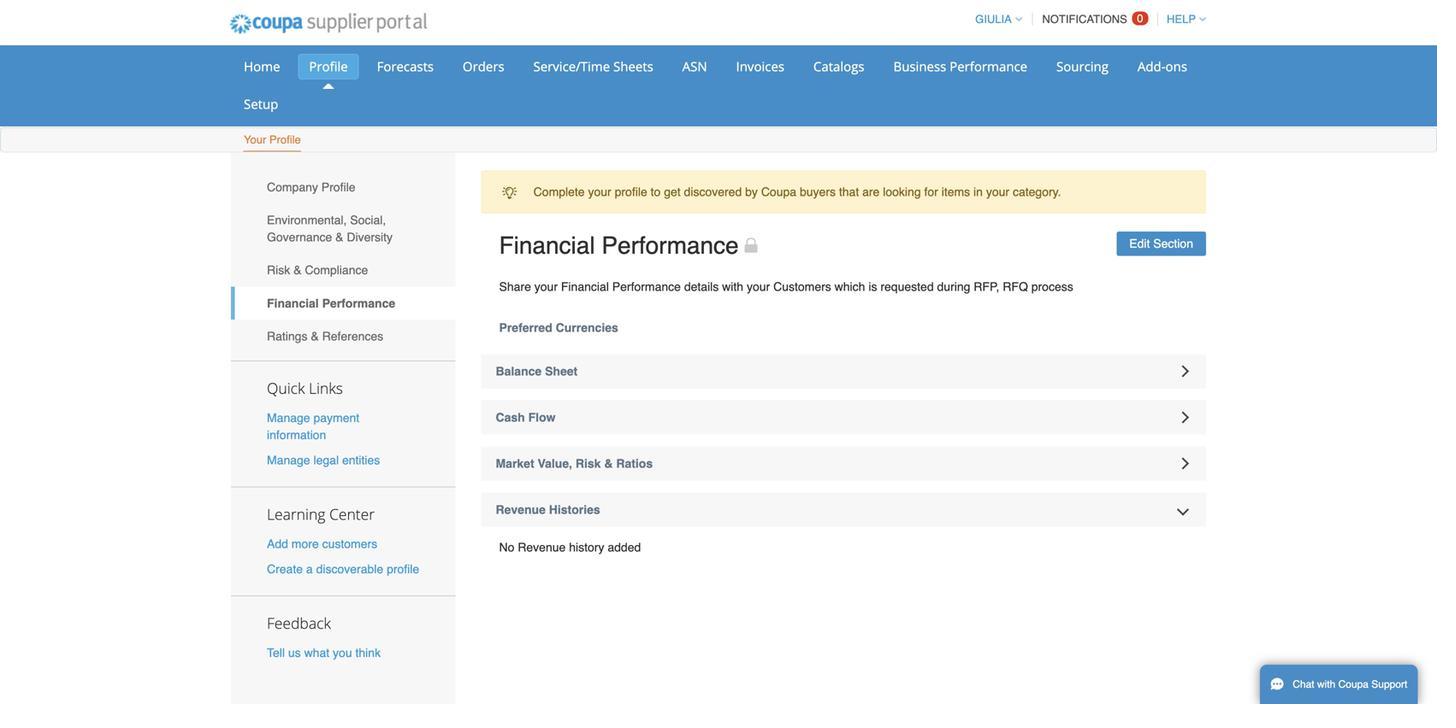 Task type: vqa. For each thing, say whether or not it's contained in the screenshot.
Start Date element
no



Task type: describe. For each thing, give the bounding box(es) containing it.
financial inside financial performance link
[[267, 297, 319, 310]]

governance
[[267, 231, 332, 244]]

by
[[745, 185, 758, 199]]

catalogs link
[[802, 54, 876, 80]]

customers
[[773, 280, 831, 294]]

flow
[[528, 411, 556, 425]]

business
[[894, 58, 946, 75]]

sheet
[[545, 365, 578, 379]]

process
[[1031, 280, 1073, 294]]

1 vertical spatial financial performance
[[267, 297, 395, 310]]

invoices link
[[725, 54, 796, 80]]

revenue inside dropdown button
[[496, 503, 546, 517]]

forecasts
[[377, 58, 434, 75]]

compliance
[[305, 264, 368, 277]]

& inside environmental, social, governance & diversity
[[335, 231, 343, 244]]

performance up details
[[602, 232, 739, 260]]

create a discoverable profile link
[[267, 563, 419, 576]]

navigation containing notifications 0
[[968, 3, 1206, 36]]

asn link
[[671, 54, 718, 80]]

service/time
[[533, 58, 610, 75]]

0 horizontal spatial with
[[722, 280, 743, 294]]

category.
[[1013, 185, 1061, 199]]

support
[[1372, 679, 1408, 691]]

in
[[974, 185, 983, 199]]

for
[[924, 185, 938, 199]]

1 horizontal spatial financial performance
[[499, 232, 739, 260]]

market value, risk & ratios button
[[481, 447, 1206, 481]]

social,
[[350, 213, 386, 227]]

rfp,
[[974, 280, 1000, 294]]

references
[[322, 330, 383, 343]]

create a discoverable profile
[[267, 563, 419, 576]]

discovered
[[684, 185, 742, 199]]

section
[[1153, 237, 1193, 251]]

no revenue history added
[[499, 541, 641, 555]]

center
[[329, 505, 375, 525]]

profile for your profile
[[269, 133, 301, 146]]

value,
[[538, 457, 572, 471]]

0 vertical spatial risk
[[267, 264, 290, 277]]

manage for manage payment information
[[267, 412, 310, 425]]

rfq
[[1003, 280, 1028, 294]]

ratios
[[616, 457, 653, 471]]

is
[[869, 280, 877, 294]]

sourcing link
[[1045, 54, 1120, 80]]

service/time sheets link
[[522, 54, 664, 80]]

environmental, social, governance & diversity link
[[231, 204, 456, 254]]

edit
[[1129, 237, 1150, 251]]

tell us what you think
[[267, 647, 381, 660]]

manage legal entities
[[267, 454, 380, 467]]

0 vertical spatial financial
[[499, 232, 595, 260]]

currencies
[[556, 321, 618, 335]]

quick
[[267, 379, 305, 399]]

learning
[[267, 505, 325, 525]]

entities
[[342, 454, 380, 467]]

your left customers
[[747, 280, 770, 294]]

coupa inside "button"
[[1338, 679, 1369, 691]]

create
[[267, 563, 303, 576]]

your profile link
[[243, 130, 302, 152]]

profile for company profile
[[321, 180, 355, 194]]

what
[[304, 647, 329, 660]]

asn
[[682, 58, 707, 75]]

discoverable
[[316, 563, 383, 576]]

market
[[496, 457, 534, 471]]

profile link
[[298, 54, 359, 80]]

items
[[942, 185, 970, 199]]

preferred
[[499, 321, 552, 335]]

cash
[[496, 411, 525, 425]]

environmental,
[[267, 213, 347, 227]]

are
[[862, 185, 880, 199]]

market value, risk & ratios
[[496, 457, 653, 471]]

complete your profile to get discovered by coupa buyers that are looking for items in your category. alert
[[481, 171, 1206, 214]]

cash flow heading
[[481, 401, 1206, 435]]

forecasts link
[[366, 54, 445, 80]]

history
[[569, 541, 604, 555]]

to
[[651, 185, 661, 199]]

diversity
[[347, 231, 393, 244]]

your right the complete
[[588, 185, 611, 199]]

share
[[499, 280, 531, 294]]

looking
[[883, 185, 921, 199]]

market value, risk & ratios heading
[[481, 447, 1206, 481]]

your right in
[[986, 185, 1010, 199]]

1 vertical spatial revenue
[[518, 541, 566, 555]]

manage legal entities link
[[267, 454, 380, 467]]

company profile
[[267, 180, 355, 194]]

add more customers link
[[267, 538, 377, 551]]

which
[[835, 280, 865, 294]]

add-ons
[[1138, 58, 1187, 75]]

business performance
[[894, 58, 1028, 75]]



Task type: locate. For each thing, give the bounding box(es) containing it.
risk & compliance link
[[231, 254, 456, 287]]

1 vertical spatial financial
[[561, 280, 609, 294]]

2 manage from the top
[[267, 454, 310, 467]]

profile right your
[[269, 133, 301, 146]]

you
[[333, 647, 352, 660]]

revenue histories
[[496, 503, 600, 517]]

complete
[[534, 185, 585, 199]]

environmental, social, governance & diversity
[[267, 213, 393, 244]]

balance sheet heading
[[481, 355, 1206, 389]]

with right chat
[[1317, 679, 1336, 691]]

1 horizontal spatial coupa
[[1338, 679, 1369, 691]]

company
[[267, 180, 318, 194]]

1 horizontal spatial with
[[1317, 679, 1336, 691]]

business performance link
[[882, 54, 1039, 80]]

1 horizontal spatial profile
[[615, 185, 647, 199]]

help link
[[1159, 13, 1206, 26]]

1 vertical spatial coupa
[[1338, 679, 1369, 691]]

revenue right no
[[518, 541, 566, 555]]

0 vertical spatial revenue
[[496, 503, 546, 517]]

0 vertical spatial with
[[722, 280, 743, 294]]

preferred currencies
[[499, 321, 618, 335]]

1 horizontal spatial risk
[[576, 457, 601, 471]]

add-
[[1138, 58, 1166, 75]]

performance left details
[[612, 280, 681, 294]]

share your financial performance details with your customers which is requested during rfp, rfq process
[[499, 280, 1073, 294]]

tell us what you think button
[[267, 645, 381, 662]]

links
[[309, 379, 343, 399]]

more
[[292, 538, 319, 551]]

revenue histories button
[[481, 493, 1206, 527]]

profile left to
[[615, 185, 647, 199]]

financial performance down compliance
[[267, 297, 395, 310]]

performance
[[950, 58, 1028, 75], [602, 232, 739, 260], [612, 280, 681, 294], [322, 297, 395, 310]]

company profile link
[[231, 171, 456, 204]]

manage payment information link
[[267, 412, 359, 442]]

invoices
[[736, 58, 784, 75]]

histories
[[549, 503, 600, 517]]

profile up environmental, social, governance & diversity link
[[321, 180, 355, 194]]

manage
[[267, 412, 310, 425], [267, 454, 310, 467]]

coupa supplier portal image
[[218, 3, 439, 45]]

ratings & references
[[267, 330, 383, 343]]

revenue histories heading
[[481, 493, 1206, 527]]

add-ons link
[[1127, 54, 1199, 80]]

setup link
[[233, 92, 289, 117]]

coupa left 'support'
[[1338, 679, 1369, 691]]

manage payment information
[[267, 412, 359, 442]]

your profile
[[244, 133, 301, 146]]

financial performance down to
[[499, 232, 739, 260]]

revenue up no
[[496, 503, 546, 517]]

ratings
[[267, 330, 308, 343]]

risk & compliance
[[267, 264, 368, 277]]

1 vertical spatial profile
[[387, 563, 419, 576]]

coupa
[[761, 185, 797, 199], [1338, 679, 1369, 691]]

with inside chat with coupa support "button"
[[1317, 679, 1336, 691]]

financial performance link
[[231, 287, 456, 320]]

& left diversity
[[335, 231, 343, 244]]

coupa inside alert
[[761, 185, 797, 199]]

& left "ratios" on the left bottom
[[604, 457, 613, 471]]

added
[[608, 541, 641, 555]]

manage for manage legal entities
[[267, 454, 310, 467]]

complete your profile to get discovered by coupa buyers that are looking for items in your category.
[[534, 185, 1061, 199]]

1 vertical spatial profile
[[269, 133, 301, 146]]

0 horizontal spatial risk
[[267, 264, 290, 277]]

during
[[937, 280, 970, 294]]

0 horizontal spatial profile
[[387, 563, 419, 576]]

your right share
[[534, 280, 558, 294]]

balance
[[496, 365, 542, 379]]

0 vertical spatial profile
[[309, 58, 348, 75]]

risk
[[267, 264, 290, 277], [576, 457, 601, 471]]

risk down governance
[[267, 264, 290, 277]]

profile right discoverable
[[387, 563, 419, 576]]

2 vertical spatial profile
[[321, 180, 355, 194]]

risk inside dropdown button
[[576, 457, 601, 471]]

performance up references
[[322, 297, 395, 310]]

0 horizontal spatial coupa
[[761, 185, 797, 199]]

& right ratings
[[311, 330, 319, 343]]

a
[[306, 563, 313, 576]]

0 vertical spatial coupa
[[761, 185, 797, 199]]

ratings & references link
[[231, 320, 456, 353]]

2 vertical spatial financial
[[267, 297, 319, 310]]

think
[[355, 647, 381, 660]]

profile
[[309, 58, 348, 75], [269, 133, 301, 146], [321, 180, 355, 194]]

tell
[[267, 647, 285, 660]]

no
[[499, 541, 514, 555]]

payment
[[314, 412, 359, 425]]

requested
[[881, 280, 934, 294]]

navigation
[[968, 3, 1206, 36]]

coupa right by
[[761, 185, 797, 199]]

sheets
[[613, 58, 653, 75]]

& down governance
[[294, 264, 302, 277]]

edit section
[[1129, 237, 1193, 251]]

0 horizontal spatial financial performance
[[267, 297, 395, 310]]

cash flow button
[[481, 401, 1206, 435]]

financial up ratings
[[267, 297, 319, 310]]

legal
[[314, 454, 339, 467]]

notifications
[[1042, 13, 1127, 26]]

balance sheet button
[[481, 355, 1206, 389]]

& inside dropdown button
[[604, 457, 613, 471]]

cash flow
[[496, 411, 556, 425]]

giulia
[[975, 13, 1012, 26]]

0 vertical spatial profile
[[615, 185, 647, 199]]

quick links
[[267, 379, 343, 399]]

us
[[288, 647, 301, 660]]

home link
[[233, 54, 291, 80]]

performance down giulia
[[950, 58, 1028, 75]]

balance sheet
[[496, 365, 578, 379]]

financial up share
[[499, 232, 595, 260]]

financial performance
[[499, 232, 739, 260], [267, 297, 395, 310]]

manage up the information
[[267, 412, 310, 425]]

details
[[684, 280, 719, 294]]

1 vertical spatial with
[[1317, 679, 1336, 691]]

buyers
[[800, 185, 836, 199]]

1 vertical spatial manage
[[267, 454, 310, 467]]

manage inside manage payment information
[[267, 412, 310, 425]]

1 manage from the top
[[267, 412, 310, 425]]

0 vertical spatial manage
[[267, 412, 310, 425]]

risk right value, on the left of the page
[[576, 457, 601, 471]]

your
[[244, 133, 266, 146]]

0 vertical spatial financial performance
[[499, 232, 739, 260]]

get
[[664, 185, 681, 199]]

profile inside alert
[[615, 185, 647, 199]]

information
[[267, 429, 326, 442]]

manage down the information
[[267, 454, 310, 467]]

with right details
[[722, 280, 743, 294]]

financial up "currencies"
[[561, 280, 609, 294]]

giulia link
[[968, 13, 1022, 26]]

help
[[1167, 13, 1196, 26]]

profile down coupa supplier portal image
[[309, 58, 348, 75]]

1 vertical spatial risk
[[576, 457, 601, 471]]



